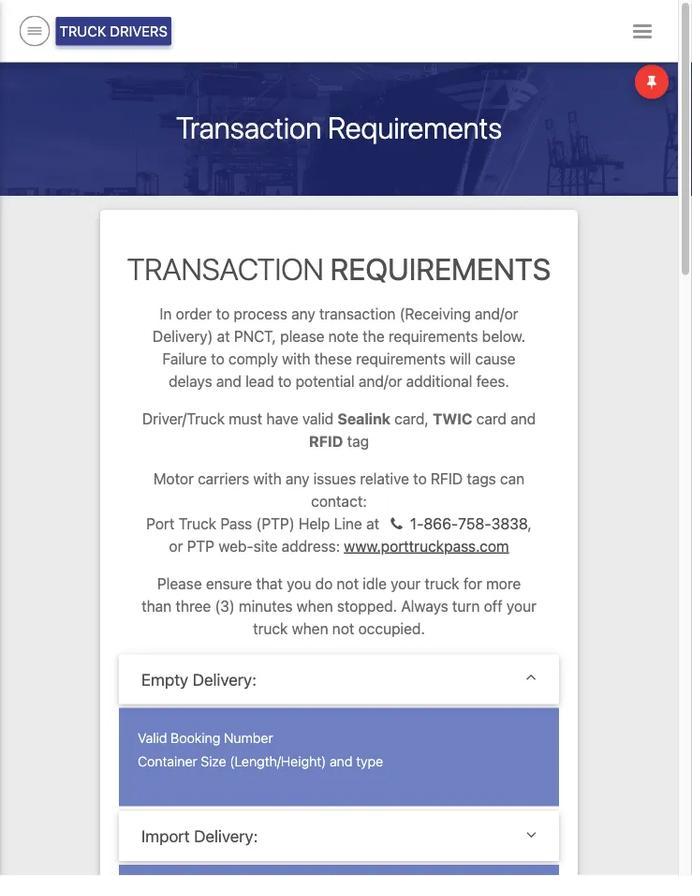 Task type: describe. For each thing, give the bounding box(es) containing it.
web-
[[219, 537, 254, 555]]

please
[[280, 327, 325, 345]]

1-866-758-3838 link
[[383, 514, 528, 532]]

minutes
[[239, 597, 293, 615]]

pnct,
[[234, 327, 276, 345]]

rfid inside motor carriers with any issues relative to rfid tags can contact: port truck pass (ptp) help line at
[[431, 469, 463, 487]]

have
[[266, 410, 299, 427]]

booking
[[171, 730, 220, 746]]

0 vertical spatial transaction requirements
[[176, 110, 502, 145]]

lead
[[246, 372, 274, 390]]

please
[[157, 574, 202, 592]]

below.
[[482, 327, 526, 345]]

3838
[[492, 514, 528, 532]]

0 vertical spatial when
[[297, 597, 333, 615]]

delivery)
[[153, 327, 213, 345]]

will
[[450, 350, 471, 367]]

delivery: for empty delivery:
[[193, 670, 257, 689]]

1 vertical spatial and/or
[[359, 372, 402, 390]]

0 vertical spatial truck
[[425, 574, 460, 592]]

port
[[146, 514, 175, 532]]

import delivery: link
[[141, 826, 537, 846]]

delivery: for import delivery:
[[194, 826, 258, 845]]

with inside in order to process any transaction (receiving and/or delivery) at pnct, please note the requirements below. failure to comply with these requirements will cause delays and lead to potential and/or additional fees.
[[282, 350, 311, 367]]

line
[[334, 514, 362, 532]]

truck drivers link
[[56, 17, 171, 45]]

three
[[176, 597, 211, 615]]

for
[[464, 574, 482, 592]]

order
[[176, 305, 212, 322]]

, or ptp web-site address:
[[169, 514, 532, 555]]

empty
[[141, 670, 188, 689]]

and inside driver/truck must have valid sealink card, twic card and rfid tag
[[511, 410, 536, 427]]

www.porttruckpass.com link
[[344, 537, 509, 555]]

truck drivers
[[60, 23, 168, 39]]

must
[[229, 410, 263, 427]]

carriers
[[198, 469, 249, 487]]

site
[[254, 537, 278, 555]]

1 vertical spatial not
[[332, 619, 355, 637]]

drivers
[[110, 23, 168, 39]]

please ensure that you do not idle your truck for more than three (3) minutes when stopped. always turn off your truck when not occupied.
[[142, 574, 537, 637]]

do
[[315, 574, 333, 592]]

import delivery: tab panel
[[119, 865, 559, 876]]

comply
[[229, 350, 278, 367]]

driver/truck must have valid sealink card, twic card and rfid tag
[[142, 410, 536, 450]]

1 vertical spatial when
[[292, 619, 328, 637]]

size
[[201, 753, 226, 769]]

additional
[[406, 372, 473, 390]]

(ptp)
[[256, 514, 295, 532]]

(receiving
[[400, 305, 471, 322]]

can
[[500, 469, 525, 487]]

to right failure
[[211, 350, 225, 367]]

and inside valid booking number container size (length/height) and type
[[330, 753, 353, 769]]

tab list containing empty delivery:
[[119, 655, 559, 876]]

www.porttruckpass.com
[[344, 537, 509, 555]]

card
[[477, 410, 507, 427]]

motor
[[153, 469, 194, 487]]

note
[[329, 327, 359, 345]]

at inside motor carriers with any issues relative to rfid tags can contact: port truck pass (ptp) help line at
[[366, 514, 380, 532]]

phone image
[[391, 516, 403, 531]]

twic
[[433, 410, 473, 427]]

1 vertical spatial requirements
[[356, 350, 446, 367]]

failure
[[163, 350, 207, 367]]

off
[[484, 597, 503, 615]]

fees.
[[477, 372, 510, 390]]

help
[[299, 514, 330, 532]]

or
[[169, 537, 183, 555]]

0 vertical spatial and/or
[[475, 305, 519, 322]]

ptp
[[187, 537, 215, 555]]



Task type: locate. For each thing, give the bounding box(es) containing it.
any
[[292, 305, 316, 322], [286, 469, 310, 487]]

1 horizontal spatial with
[[282, 350, 311, 367]]

0 vertical spatial transaction
[[176, 110, 322, 145]]

and/or up the "sealink"
[[359, 372, 402, 390]]

rfid
[[309, 432, 343, 450], [431, 469, 463, 487]]

1 vertical spatial any
[[286, 469, 310, 487]]

to inside motor carriers with any issues relative to rfid tags can contact: port truck pass (ptp) help line at
[[413, 469, 427, 487]]

empty delivery: tab panel
[[119, 708, 559, 810]]

1 horizontal spatial truck
[[425, 574, 460, 592]]

address:
[[282, 537, 340, 555]]

empty delivery: link
[[141, 670, 537, 689]]

contact:
[[311, 492, 367, 510]]

idle
[[363, 574, 387, 592]]

with inside motor carriers with any issues relative to rfid tags can contact: port truck pass (ptp) help line at
[[253, 469, 282, 487]]

truck inside motor carriers with any issues relative to rfid tags can contact: port truck pass (ptp) help line at
[[179, 514, 217, 532]]

and left lead
[[216, 372, 242, 390]]

ensure
[[206, 574, 252, 592]]

process
[[234, 305, 288, 322]]

your
[[391, 574, 421, 592], [507, 597, 537, 615]]

1 vertical spatial requirements
[[330, 251, 551, 287]]

at inside in order to process any transaction (receiving and/or delivery) at pnct, please note the requirements below. failure to comply with these requirements will cause delays and lead to potential and/or additional fees.
[[217, 327, 230, 345]]

1 horizontal spatial and
[[330, 753, 353, 769]]

0 horizontal spatial truck
[[60, 23, 106, 39]]

1 vertical spatial with
[[253, 469, 282, 487]]

1 vertical spatial transaction
[[127, 251, 324, 287]]

and right card
[[511, 410, 536, 427]]

and/or up the below.
[[475, 305, 519, 322]]

truck up always
[[425, 574, 460, 592]]

card,
[[395, 410, 429, 427]]

occupied.
[[358, 619, 425, 637]]

truck
[[425, 574, 460, 592], [253, 619, 288, 637]]

any inside in order to process any transaction (receiving and/or delivery) at pnct, please note the requirements below. failure to comply with these requirements will cause delays and lead to potential and/or additional fees.
[[292, 305, 316, 322]]

pass
[[220, 514, 252, 532]]

potential
[[296, 372, 355, 390]]

and
[[216, 372, 242, 390], [511, 410, 536, 427], [330, 753, 353, 769]]

truck down minutes
[[253, 619, 288, 637]]

1 horizontal spatial truck
[[179, 514, 217, 532]]

delivery: right empty
[[193, 670, 257, 689]]

requirements down (receiving
[[389, 327, 478, 345]]

delivery: right import
[[194, 826, 258, 845]]

1 horizontal spatial at
[[366, 514, 380, 532]]

empty delivery:
[[141, 670, 257, 689]]

your up always
[[391, 574, 421, 592]]

758-
[[458, 514, 492, 532]]

than
[[142, 597, 172, 615]]

0 vertical spatial requirements
[[328, 110, 502, 145]]

not right "do"
[[337, 574, 359, 592]]

number
[[224, 730, 273, 746]]

requirements down the
[[356, 350, 446, 367]]

truck up ptp
[[179, 514, 217, 532]]

truck
[[60, 23, 106, 39], [179, 514, 217, 532]]

in
[[160, 305, 172, 322]]

with down please
[[282, 350, 311, 367]]

your right the off
[[507, 597, 537, 615]]

0 horizontal spatial your
[[391, 574, 421, 592]]

0 horizontal spatial with
[[253, 469, 282, 487]]

and/or
[[475, 305, 519, 322], [359, 372, 402, 390]]

with right carriers
[[253, 469, 282, 487]]

(3)
[[215, 597, 235, 615]]

1 horizontal spatial rfid
[[431, 469, 463, 487]]

at
[[217, 327, 230, 345], [366, 514, 380, 532]]

to right order
[[216, 305, 230, 322]]

866-
[[424, 514, 458, 532]]

(length/height)
[[230, 753, 326, 769]]

to right relative
[[413, 469, 427, 487]]

rfid left tags
[[431, 469, 463, 487]]

2 vertical spatial and
[[330, 753, 353, 769]]

1 vertical spatial and
[[511, 410, 536, 427]]

0 horizontal spatial and
[[216, 372, 242, 390]]

0 vertical spatial rfid
[[309, 432, 343, 450]]

cause
[[475, 350, 516, 367]]

0 vertical spatial requirements
[[389, 327, 478, 345]]

more
[[486, 574, 521, 592]]

1-
[[410, 514, 424, 532]]

issues
[[314, 469, 356, 487]]

not
[[337, 574, 359, 592], [332, 619, 355, 637]]

1 vertical spatial transaction requirements
[[127, 251, 551, 287]]

and inside in order to process any transaction (receiving and/or delivery) at pnct, please note the requirements below. failure to comply with these requirements will cause delays and lead to potential and/or additional fees.
[[216, 372, 242, 390]]

0 horizontal spatial rfid
[[309, 432, 343, 450]]

you
[[287, 574, 311, 592]]

to
[[216, 305, 230, 322], [211, 350, 225, 367], [278, 372, 292, 390], [413, 469, 427, 487]]

delays
[[169, 372, 212, 390]]

the
[[363, 327, 385, 345]]

transaction
[[176, 110, 322, 145], [127, 251, 324, 287]]

1 vertical spatial truck
[[179, 514, 217, 532]]

0 vertical spatial your
[[391, 574, 421, 592]]

0 horizontal spatial and/or
[[359, 372, 402, 390]]

at left pnct,
[[217, 327, 230, 345]]

when
[[297, 597, 333, 615], [292, 619, 328, 637]]

1 vertical spatial truck
[[253, 619, 288, 637]]

driver/truck
[[142, 410, 225, 427]]

rfid down valid
[[309, 432, 343, 450]]

tag
[[347, 432, 369, 450]]

transaction
[[319, 305, 396, 322]]

that
[[256, 574, 283, 592]]

valid
[[138, 730, 167, 746]]

relative
[[360, 469, 409, 487]]

turn
[[452, 597, 480, 615]]

valid booking number container size (length/height) and type
[[138, 730, 383, 769]]

0 vertical spatial and
[[216, 372, 242, 390]]

angle down image
[[526, 826, 537, 843]]

sealink
[[338, 410, 391, 427]]

when down you
[[292, 619, 328, 637]]

valid
[[302, 410, 334, 427]]

1 horizontal spatial your
[[507, 597, 537, 615]]

0 vertical spatial any
[[292, 305, 316, 322]]

tab list
[[119, 655, 559, 876]]

requirements
[[389, 327, 478, 345], [356, 350, 446, 367]]

any left issues at the bottom
[[286, 469, 310, 487]]

truck left drivers
[[60, 23, 106, 39]]

import
[[141, 826, 190, 845]]

container
[[138, 753, 197, 769]]

rfid inside driver/truck must have valid sealink card, twic card and rfid tag
[[309, 432, 343, 450]]

type
[[356, 753, 383, 769]]

these
[[314, 350, 352, 367]]

1 vertical spatial rfid
[[431, 469, 463, 487]]

stopped.
[[337, 597, 397, 615]]

with
[[282, 350, 311, 367], [253, 469, 282, 487]]

1 vertical spatial at
[[366, 514, 380, 532]]

0 vertical spatial at
[[217, 327, 230, 345]]

not down stopped.
[[332, 619, 355, 637]]

when down "do"
[[297, 597, 333, 615]]

0 vertical spatial not
[[337, 574, 359, 592]]

and left type
[[330, 753, 353, 769]]

1-866-758-3838
[[406, 514, 528, 532]]

delivery:
[[193, 670, 257, 689], [194, 826, 258, 845]]

tags
[[467, 469, 496, 487]]

any inside motor carriers with any issues relative to rfid tags can contact: port truck pass (ptp) help line at
[[286, 469, 310, 487]]

0 horizontal spatial truck
[[253, 619, 288, 637]]

0 vertical spatial with
[[282, 350, 311, 367]]

1 vertical spatial your
[[507, 597, 537, 615]]

angle down image
[[526, 670, 537, 686]]

any up please
[[292, 305, 316, 322]]

1 vertical spatial delivery:
[[194, 826, 258, 845]]

always
[[401, 597, 449, 615]]

motor carriers with any issues relative to rfid tags can contact: port truck pass (ptp) help line at
[[146, 469, 525, 532]]

2 horizontal spatial and
[[511, 410, 536, 427]]

requirements
[[328, 110, 502, 145], [330, 251, 551, 287]]

in order to process any transaction (receiving and/or delivery) at pnct, please note the requirements below. failure to comply with these requirements will cause delays and lead to potential and/or additional fees.
[[153, 305, 526, 390]]

at left phone icon
[[366, 514, 380, 532]]

0 vertical spatial delivery:
[[193, 670, 257, 689]]

,
[[528, 514, 532, 532]]

import delivery:
[[141, 826, 258, 845]]

to right lead
[[278, 372, 292, 390]]

transaction requirements
[[176, 110, 502, 145], [127, 251, 551, 287]]

0 horizontal spatial at
[[217, 327, 230, 345]]

1 horizontal spatial and/or
[[475, 305, 519, 322]]

0 vertical spatial truck
[[60, 23, 106, 39]]



Task type: vqa. For each thing, say whether or not it's contained in the screenshot.
Empty Delivery:
yes



